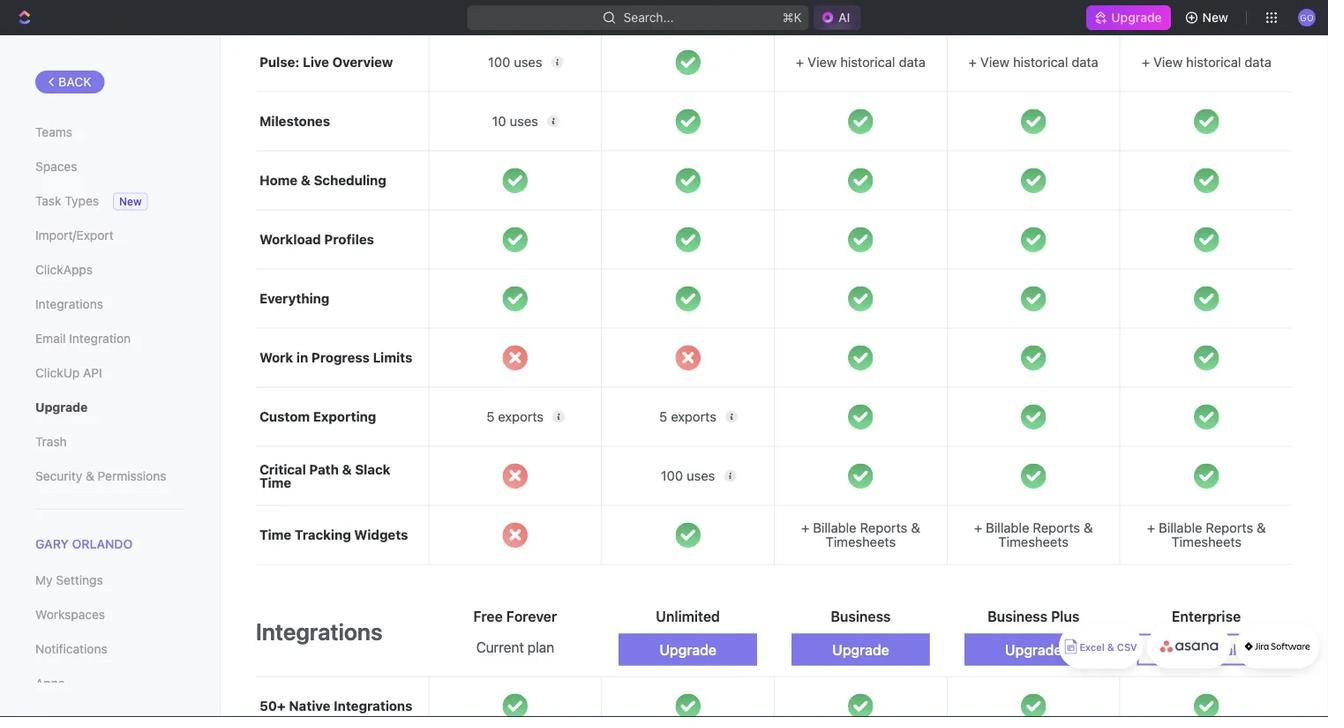 Task type: describe. For each thing, give the bounding box(es) containing it.
progress
[[311, 350, 370, 365]]

clickup api link
[[35, 358, 184, 388]]

uses for pulse: live overview
[[514, 54, 542, 70]]

0 vertical spatial 100
[[488, 54, 510, 70]]

time inside critical path & slack time
[[259, 475, 291, 490]]

security & permissions link
[[35, 462, 184, 492]]

profiles
[[324, 232, 374, 247]]

2 5 exports from the left
[[659, 409, 717, 425]]

search...
[[624, 10, 674, 25]]

2 historical from the left
[[1013, 54, 1068, 70]]

close image for limits
[[503, 345, 528, 371]]

clickup api
[[35, 366, 102, 380]]

gary orlando
[[35, 537, 133, 552]]

current plan
[[476, 639, 554, 656]]

enterprise
[[1172, 608, 1241, 625]]

security
[[35, 469, 82, 484]]

3 close image from the top
[[503, 523, 528, 548]]

teams link
[[35, 117, 184, 147]]

my
[[35, 573, 53, 588]]

2 exports from the left
[[671, 409, 717, 425]]

contact sales
[[1161, 642, 1252, 658]]

upgrade for unlimited
[[660, 642, 716, 658]]

excel
[[1080, 642, 1105, 654]]

0 vertical spatial integrations
[[35, 297, 103, 312]]

1 5 from the left
[[487, 409, 495, 425]]

upgrade button for unlimited
[[619, 634, 757, 666]]

1 vertical spatial upgrade link
[[35, 393, 184, 423]]

import/export link
[[35, 221, 184, 251]]

custom exporting
[[259, 409, 376, 425]]

my settings link
[[35, 566, 184, 596]]

teams
[[35, 125, 72, 139]]

2 reports from the left
[[1033, 520, 1080, 536]]

forever
[[506, 608, 557, 625]]

2 + billable reports & timesheets from the left
[[974, 520, 1093, 550]]

ai
[[838, 10, 850, 25]]

work in progress limits
[[259, 350, 412, 365]]

3 reports from the left
[[1206, 520, 1253, 536]]

business for business
[[831, 608, 891, 625]]

critical path & slack time
[[259, 462, 390, 490]]

slack
[[355, 462, 390, 477]]

spaces
[[35, 159, 77, 174]]

2 data from the left
[[1072, 54, 1099, 70]]

orlando
[[72, 537, 133, 552]]

custom
[[259, 409, 310, 425]]

trash link
[[35, 427, 184, 457]]

import/export
[[35, 228, 114, 243]]

2 vertical spatial uses
[[687, 468, 715, 484]]

3 + billable reports & timesheets from the left
[[1147, 520, 1266, 550]]

my settings
[[35, 573, 103, 588]]

excel & csv
[[1080, 642, 1137, 654]]

close image for slack
[[503, 464, 528, 489]]

apps
[[35, 677, 65, 691]]

1 view from the left
[[808, 54, 837, 70]]

50+
[[259, 699, 286, 714]]

1 + billable reports & timesheets from the left
[[801, 520, 920, 550]]

notifications
[[35, 642, 107, 657]]

plan
[[528, 639, 554, 656]]

overview
[[332, 54, 393, 70]]

1 vertical spatial 100 uses
[[661, 468, 715, 484]]

permissions
[[98, 469, 166, 484]]

upgrade for business plus
[[1005, 642, 1062, 658]]

contact
[[1161, 642, 1213, 658]]

0 horizontal spatial new
[[119, 195, 142, 208]]

in
[[296, 350, 308, 365]]

unlimited
[[656, 608, 720, 625]]

1 historical from the left
[[840, 54, 895, 70]]

2 timesheets from the left
[[999, 534, 1069, 550]]

gary
[[35, 537, 69, 552]]

notifications link
[[35, 635, 184, 665]]

free forever
[[473, 608, 557, 625]]

email integration link
[[35, 324, 184, 354]]

security & permissions
[[35, 469, 166, 484]]

plus
[[1051, 608, 1080, 625]]

3 view from the left
[[1154, 54, 1183, 70]]

types
[[65, 194, 99, 208]]

sales
[[1217, 642, 1252, 658]]

tracking
[[295, 527, 351, 543]]

contact sales button
[[1137, 634, 1276, 666]]

workspaces link
[[35, 600, 184, 630]]

integrations link
[[35, 289, 184, 319]]

task types
[[35, 194, 99, 208]]

ai button
[[814, 5, 861, 30]]

time tracking widgets
[[259, 527, 408, 543]]

work
[[259, 350, 293, 365]]

upgrade button for business plus
[[965, 634, 1103, 666]]

10 uses
[[492, 113, 538, 129]]

business plus
[[988, 608, 1080, 625]]

2 billable from the left
[[986, 520, 1029, 536]]

1 horizontal spatial 100
[[661, 468, 683, 484]]

critical
[[259, 462, 306, 477]]

workload profiles
[[259, 232, 374, 247]]

go button
[[1293, 4, 1321, 32]]

native
[[289, 699, 330, 714]]



Task type: locate. For each thing, give the bounding box(es) containing it.
pulse:
[[259, 54, 300, 70]]

1 horizontal spatial data
[[1072, 54, 1099, 70]]

0 horizontal spatial upgrade button
[[619, 634, 757, 666]]

excel & csv link
[[1059, 625, 1143, 669]]

trash
[[35, 435, 67, 449]]

business for business plus
[[988, 608, 1048, 625]]

0 horizontal spatial reports
[[860, 520, 908, 536]]

2 horizontal spatial view
[[1154, 54, 1183, 70]]

5
[[487, 409, 495, 425], [659, 409, 667, 425]]

upgrade link left new button at the top of page
[[1087, 5, 1171, 30]]

2 vertical spatial close image
[[503, 523, 528, 548]]

0 horizontal spatial + view historical data
[[796, 54, 926, 70]]

email
[[35, 331, 66, 346]]

100
[[488, 54, 510, 70], [661, 468, 683, 484]]

⌘k
[[783, 10, 802, 25]]

1 horizontal spatial new
[[1203, 10, 1229, 25]]

1 horizontal spatial exports
[[671, 409, 717, 425]]

billable
[[813, 520, 857, 536], [986, 520, 1029, 536], [1159, 520, 1203, 536]]

3 + view historical data from the left
[[1142, 54, 1272, 70]]

2 horizontal spatial billable
[[1159, 520, 1203, 536]]

0 vertical spatial upgrade link
[[1087, 5, 1171, 30]]

0 vertical spatial close image
[[503, 345, 528, 371]]

50+ native integrations
[[259, 699, 413, 714]]

2 horizontal spatial + view historical data
[[1142, 54, 1272, 70]]

2 vertical spatial integrations
[[334, 699, 413, 714]]

settings
[[56, 573, 103, 588]]

path
[[309, 462, 339, 477]]

go
[[1300, 12, 1314, 22]]

1 vertical spatial time
[[259, 527, 291, 543]]

1 business from the left
[[831, 608, 891, 625]]

view
[[808, 54, 837, 70], [980, 54, 1010, 70], [1154, 54, 1183, 70]]

workspaces
[[35, 608, 105, 622]]

2 upgrade button from the left
[[792, 634, 930, 666]]

close image
[[675, 345, 701, 371]]

home
[[259, 173, 298, 188]]

back link
[[35, 71, 105, 94]]

2 close image from the top
[[503, 464, 528, 489]]

2 horizontal spatial data
[[1245, 54, 1272, 70]]

1 billable from the left
[[813, 520, 857, 536]]

2 business from the left
[[988, 608, 1048, 625]]

1 vertical spatial uses
[[510, 113, 538, 129]]

3 historical from the left
[[1186, 54, 1241, 70]]

1 5 exports from the left
[[487, 409, 544, 425]]

2 5 from the left
[[659, 409, 667, 425]]

1 horizontal spatial billable
[[986, 520, 1029, 536]]

time left path at the bottom left
[[259, 475, 291, 490]]

upgrade link up trash link
[[35, 393, 184, 423]]

everything
[[259, 291, 330, 306]]

check image
[[675, 109, 701, 134], [1021, 109, 1046, 134], [1194, 109, 1219, 134], [1021, 168, 1046, 193], [675, 227, 701, 252], [848, 227, 873, 252], [1021, 227, 1046, 252], [1194, 227, 1219, 252], [675, 286, 701, 311], [1021, 286, 1046, 311], [1194, 286, 1219, 311], [1194, 345, 1219, 371], [1021, 405, 1046, 430], [1194, 405, 1219, 430], [1021, 464, 1046, 489], [503, 694, 528, 718], [848, 694, 873, 718], [1021, 694, 1046, 718], [1194, 694, 1219, 718]]

10
[[492, 113, 506, 129]]

uses for milestones
[[510, 113, 538, 129]]

upgrade button
[[619, 634, 757, 666], [792, 634, 930, 666], [965, 634, 1103, 666]]

0 horizontal spatial + billable reports & timesheets
[[801, 520, 920, 550]]

home & scheduling
[[259, 173, 386, 188]]

timesheets
[[826, 534, 896, 550], [999, 534, 1069, 550], [1172, 534, 1242, 550]]

integrations up native
[[256, 618, 383, 645]]

& inside critical path & slack time
[[342, 462, 352, 477]]

1 horizontal spatial upgrade button
[[792, 634, 930, 666]]

3 billable from the left
[[1159, 520, 1203, 536]]

0 horizontal spatial exports
[[498, 409, 544, 425]]

integrations
[[35, 297, 103, 312], [256, 618, 383, 645], [334, 699, 413, 714]]

3 timesheets from the left
[[1172, 534, 1242, 550]]

2 + view historical data from the left
[[969, 54, 1099, 70]]

workload
[[259, 232, 321, 247]]

1 horizontal spatial historical
[[1013, 54, 1068, 70]]

1 close image from the top
[[503, 345, 528, 371]]

1 reports from the left
[[860, 520, 908, 536]]

0 horizontal spatial 5 exports
[[487, 409, 544, 425]]

5 exports
[[487, 409, 544, 425], [659, 409, 717, 425]]

clickapps link
[[35, 255, 184, 285]]

2 time from the top
[[259, 527, 291, 543]]

2 horizontal spatial timesheets
[[1172, 534, 1242, 550]]

2 horizontal spatial + billable reports & timesheets
[[1147, 520, 1266, 550]]

1 horizontal spatial timesheets
[[999, 534, 1069, 550]]

0 horizontal spatial billable
[[813, 520, 857, 536]]

business
[[831, 608, 891, 625], [988, 608, 1048, 625]]

time
[[259, 475, 291, 490], [259, 527, 291, 543]]

0 horizontal spatial historical
[[840, 54, 895, 70]]

0 vertical spatial uses
[[514, 54, 542, 70]]

1 horizontal spatial + view historical data
[[969, 54, 1099, 70]]

2 horizontal spatial upgrade button
[[965, 634, 1103, 666]]

integration
[[69, 331, 131, 346]]

1 time from the top
[[259, 475, 291, 490]]

csv
[[1117, 642, 1137, 654]]

0 horizontal spatial 100
[[488, 54, 510, 70]]

2 view from the left
[[980, 54, 1010, 70]]

historical
[[840, 54, 895, 70], [1013, 54, 1068, 70], [1186, 54, 1241, 70]]

upgrade link
[[1087, 5, 1171, 30], [35, 393, 184, 423]]

integrations down clickapps
[[35, 297, 103, 312]]

upgrade for business
[[832, 642, 889, 658]]

current
[[476, 639, 524, 656]]

email integration
[[35, 331, 131, 346]]

new
[[1203, 10, 1229, 25], [119, 195, 142, 208]]

clickup
[[35, 366, 80, 380]]

3 data from the left
[[1245, 54, 1272, 70]]

1 timesheets from the left
[[826, 534, 896, 550]]

1 horizontal spatial 5 exports
[[659, 409, 717, 425]]

100 uses
[[488, 54, 542, 70], [661, 468, 715, 484]]

1 + view historical data from the left
[[796, 54, 926, 70]]

0 horizontal spatial 100 uses
[[488, 54, 542, 70]]

data
[[899, 54, 926, 70], [1072, 54, 1099, 70], [1245, 54, 1272, 70]]

close image
[[503, 345, 528, 371], [503, 464, 528, 489], [503, 523, 528, 548]]

1 horizontal spatial upgrade link
[[1087, 5, 1171, 30]]

0 vertical spatial new
[[1203, 10, 1229, 25]]

api
[[83, 366, 102, 380]]

exporting
[[313, 409, 376, 425]]

2 horizontal spatial historical
[[1186, 54, 1241, 70]]

new button
[[1178, 4, 1239, 32]]

time left tracking
[[259, 527, 291, 543]]

task
[[35, 194, 61, 208]]

1 exports from the left
[[498, 409, 544, 425]]

0 horizontal spatial upgrade link
[[35, 393, 184, 423]]

pulse: live overview
[[259, 54, 393, 70]]

limits
[[373, 350, 412, 365]]

upgrade
[[1111, 10, 1162, 25], [35, 400, 88, 415], [660, 642, 716, 658], [832, 642, 889, 658], [1005, 642, 1062, 658]]

0 horizontal spatial view
[[808, 54, 837, 70]]

1 horizontal spatial view
[[980, 54, 1010, 70]]

0 horizontal spatial timesheets
[[826, 534, 896, 550]]

0 horizontal spatial business
[[831, 608, 891, 625]]

1 vertical spatial new
[[119, 195, 142, 208]]

spaces link
[[35, 152, 184, 182]]

free
[[473, 608, 503, 625]]

0 horizontal spatial 5
[[487, 409, 495, 425]]

check image
[[675, 50, 701, 75], [848, 109, 873, 134], [503, 168, 528, 193], [675, 168, 701, 193], [848, 168, 873, 193], [1194, 168, 1219, 193], [503, 227, 528, 252], [503, 286, 528, 311], [848, 286, 873, 311], [848, 345, 873, 371], [1021, 345, 1046, 371], [848, 405, 873, 430], [848, 464, 873, 489], [1194, 464, 1219, 489], [675, 523, 701, 548], [675, 694, 701, 718]]

scheduling
[[314, 173, 386, 188]]

live
[[303, 54, 329, 70]]

back
[[58, 75, 92, 89]]

2 horizontal spatial reports
[[1206, 520, 1253, 536]]

1 horizontal spatial + billable reports & timesheets
[[974, 520, 1093, 550]]

3 upgrade button from the left
[[965, 634, 1103, 666]]

0 horizontal spatial data
[[899, 54, 926, 70]]

widgets
[[354, 527, 408, 543]]

1 data from the left
[[899, 54, 926, 70]]

1 vertical spatial close image
[[503, 464, 528, 489]]

1 upgrade button from the left
[[619, 634, 757, 666]]

reports
[[860, 520, 908, 536], [1033, 520, 1080, 536], [1206, 520, 1253, 536]]

1 vertical spatial integrations
[[256, 618, 383, 645]]

1 vertical spatial 100
[[661, 468, 683, 484]]

0 vertical spatial time
[[259, 475, 291, 490]]

upgrade button for business
[[792, 634, 930, 666]]

1 horizontal spatial reports
[[1033, 520, 1080, 536]]

milestones
[[259, 113, 330, 129]]

new inside new button
[[1203, 10, 1229, 25]]

apps link
[[35, 669, 184, 699]]

1 horizontal spatial 5
[[659, 409, 667, 425]]

integrations right native
[[334, 699, 413, 714]]

0 vertical spatial 100 uses
[[488, 54, 542, 70]]

+ billable reports & timesheets
[[801, 520, 920, 550], [974, 520, 1093, 550], [1147, 520, 1266, 550]]

exports
[[498, 409, 544, 425], [671, 409, 717, 425]]

1 horizontal spatial 100 uses
[[661, 468, 715, 484]]

clickapps
[[35, 263, 93, 277]]

1 horizontal spatial business
[[988, 608, 1048, 625]]



Task type: vqa. For each thing, say whether or not it's contained in the screenshot.


